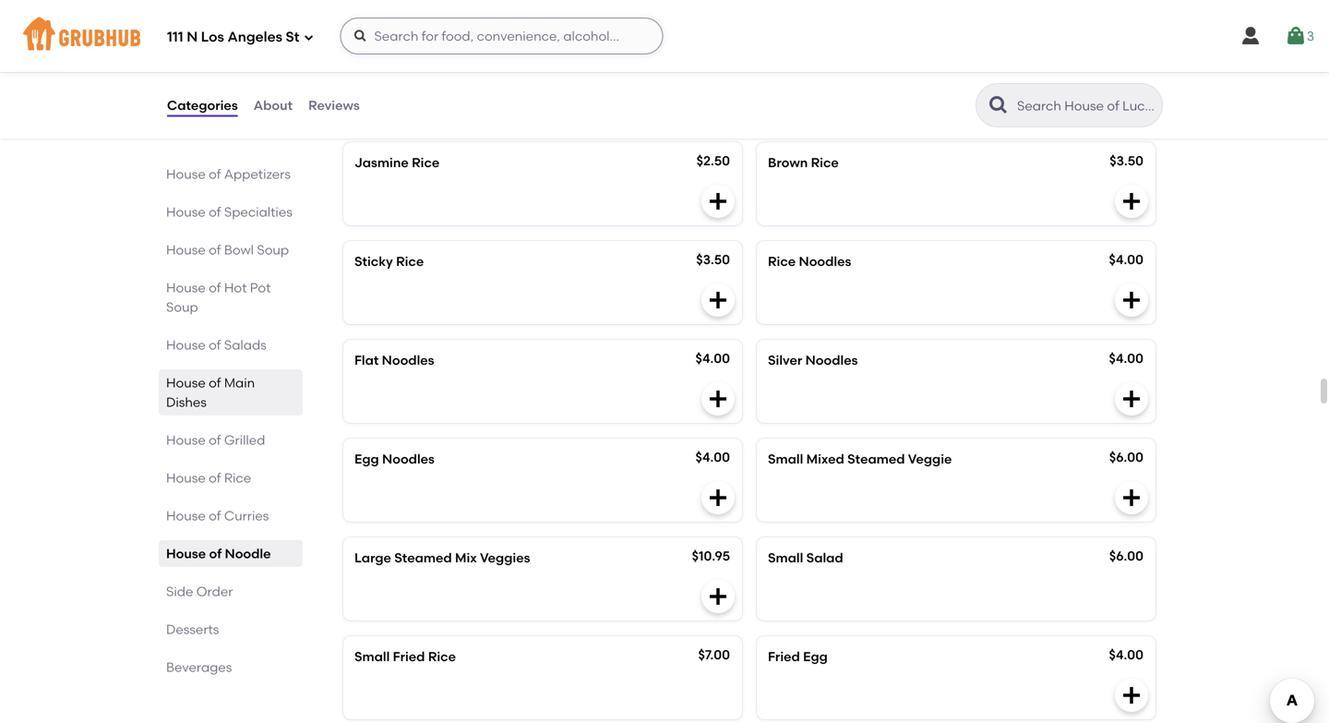Task type: describe. For each thing, give the bounding box(es) containing it.
1 fried from the left
[[393, 649, 425, 665]]

veggies
[[480, 550, 530, 566]]

noodles for egg noodles
[[382, 451, 435, 467]]

$4.00 for flat noodles
[[696, 351, 730, 366]]

house for house of grilled
[[166, 432, 206, 448]]

of for specialties
[[209, 204, 221, 220]]

flat noodles
[[355, 352, 434, 368]]

veggie
[[908, 451, 952, 467]]

egg noodles
[[355, 451, 435, 467]]

soup inside house of hot pot soup
[[166, 299, 198, 315]]

svg image for small mixed steamed veggie
[[1121, 487, 1143, 509]]

1 duck from the left
[[355, 0, 387, 3]]

angeles
[[228, 29, 282, 45]]

beverages
[[166, 659, 232, 675]]

side order side order
[[340, 79, 444, 118]]

$2.50
[[697, 153, 730, 169]]

brown rice
[[768, 155, 839, 171]]

house of bowl soup
[[166, 242, 289, 258]]

of for grilled
[[209, 432, 221, 448]]

broth
[[390, 0, 424, 3]]

sticky rice
[[355, 254, 424, 269]]

sticky
[[355, 254, 393, 269]]

house for house of salads
[[166, 337, 206, 353]]

0 vertical spatial egg
[[355, 451, 379, 467]]

3
[[1307, 28, 1315, 44]]

1 vertical spatial steamed
[[395, 550, 452, 566]]

111 n los angeles st
[[167, 29, 300, 45]]

los
[[201, 29, 224, 45]]

curries
[[224, 508, 269, 524]]

house of hot pot soup
[[166, 280, 271, 315]]

svg image for silver noodles
[[1121, 388, 1143, 410]]

house of grilled tab
[[166, 430, 295, 450]]

of for appetizers
[[209, 166, 221, 182]]

of for noodle
[[209, 546, 222, 561]]

house for house of specialties
[[166, 204, 206, 220]]

main
[[224, 375, 255, 391]]

small for small mixed steamed veggie
[[768, 451, 804, 467]]

grilled
[[224, 432, 265, 448]]

reviews
[[308, 97, 360, 113]]

svg image for $2.50
[[707, 190, 729, 213]]

soup,bean
[[427, 0, 493, 3]]

noodle
[[225, 546, 271, 561]]

large steamed mix veggies
[[355, 550, 530, 566]]

3 button
[[1285, 19, 1315, 53]]

search icon image
[[988, 94, 1010, 116]]

noodles for flat noodles
[[382, 352, 434, 368]]

bowl
[[224, 242, 254, 258]]

house of appetizers
[[166, 166, 291, 182]]

1 horizontal spatial egg
[[803, 649, 828, 665]]

$4.00 for fried egg
[[1110, 647, 1144, 663]]

$10.95
[[692, 548, 730, 564]]

svg image for sticky rice
[[707, 289, 729, 311]]

house of specialties
[[166, 204, 293, 220]]

house of main dishes
[[166, 375, 255, 410]]

categories button
[[166, 72, 239, 139]]

house for house of main dishes
[[166, 375, 206, 391]]

svg image inside main navigation navigation
[[1240, 25, 1262, 47]]

salad
[[807, 550, 844, 566]]

about
[[254, 97, 293, 113]]

house of bowl soup tab
[[166, 240, 295, 259]]

house of rice tab
[[166, 468, 295, 488]]

house of hot pot soup tab
[[166, 278, 295, 317]]

house of appetizers tab
[[166, 164, 295, 184]]

about button
[[253, 72, 294, 139]]

categories
[[167, 97, 238, 113]]

house for house of curries
[[166, 508, 206, 524]]

of for curries
[[209, 508, 221, 524]]

of for hot
[[209, 280, 221, 295]]

svg image for rice noodles
[[1121, 289, 1143, 311]]

of for salads
[[209, 337, 221, 353]]

main navigation navigation
[[0, 0, 1330, 72]]

order for side order
[[196, 584, 233, 599]]

Search for food, convenience, alcohol... search field
[[340, 18, 663, 54]]

$6.00 for small salad
[[1110, 548, 1144, 564]]

with
[[534, 0, 561, 3]]

dishes
[[166, 394, 207, 410]]

house of main dishes tab
[[166, 373, 295, 412]]

specialties
[[224, 204, 293, 220]]

beverages tab
[[166, 657, 295, 677]]

spout
[[496, 0, 531, 3]]

house for house of rice
[[166, 470, 206, 486]]



Task type: locate. For each thing, give the bounding box(es) containing it.
2 of from the top
[[209, 204, 221, 220]]

0 horizontal spatial soup
[[166, 299, 198, 315]]

of up house of bowl soup
[[209, 204, 221, 220]]

of inside house of hot pot soup
[[209, 280, 221, 295]]

small for small fried rice
[[355, 649, 390, 665]]

flat
[[355, 352, 379, 368]]

svg image for brown rice
[[1121, 190, 1143, 213]]

svg image
[[1285, 25, 1307, 47], [353, 29, 368, 43], [303, 32, 314, 43], [1121, 190, 1143, 213], [707, 289, 729, 311], [1121, 289, 1143, 311], [1121, 388, 1143, 410], [707, 487, 729, 509], [1121, 487, 1143, 509], [1121, 684, 1143, 707]]

of for main
[[209, 375, 221, 391]]

1 vertical spatial order
[[366, 105, 397, 118]]

0 vertical spatial small
[[768, 451, 804, 467]]

3 of from the top
[[209, 242, 221, 258]]

sliced.
[[355, 6, 394, 21]]

fried
[[393, 649, 425, 665], [768, 649, 800, 665]]

2 vertical spatial small
[[355, 649, 390, 665]]

$3.50 for brown rice
[[1110, 153, 1144, 169]]

$4.00 for silver noodles
[[1110, 351, 1144, 366]]

house for house of bowl soup
[[166, 242, 206, 258]]

8 of from the top
[[209, 470, 221, 486]]

2 duck from the left
[[668, 0, 700, 3]]

house of curries
[[166, 508, 269, 524]]

order down the "house of noodle"
[[196, 584, 233, 599]]

n
[[187, 29, 198, 45]]

duck broth soup,bean spout with rice noodle and duck sliced. button
[[344, 0, 742, 41]]

rice
[[564, 0, 591, 3], [412, 155, 440, 171], [811, 155, 839, 171], [396, 254, 424, 269], [768, 254, 796, 269], [224, 470, 251, 486], [428, 649, 456, 665]]

house for house of hot pot soup
[[166, 280, 206, 295]]

1 horizontal spatial fried
[[768, 649, 800, 665]]

hot
[[224, 280, 247, 295]]

1 vertical spatial $3.50
[[696, 252, 730, 268]]

house of noodle
[[166, 546, 271, 561]]

large
[[355, 550, 391, 566]]

0 horizontal spatial egg
[[355, 451, 379, 467]]

side for side order
[[166, 584, 193, 599]]

of left grilled
[[209, 432, 221, 448]]

side for side order side order
[[340, 79, 382, 103]]

$7.00
[[699, 647, 730, 663]]

house
[[166, 166, 206, 182], [166, 204, 206, 220], [166, 242, 206, 258], [166, 280, 206, 295], [166, 337, 206, 353], [166, 375, 206, 391], [166, 432, 206, 448], [166, 470, 206, 486], [166, 508, 206, 524], [166, 546, 206, 561]]

1 vertical spatial egg
[[803, 649, 828, 665]]

2 vertical spatial side
[[166, 584, 193, 599]]

5 of from the top
[[209, 337, 221, 353]]

1 of from the top
[[209, 166, 221, 182]]

house up house of specialties
[[166, 166, 206, 182]]

egg
[[355, 451, 379, 467], [803, 649, 828, 665]]

of left the salads
[[209, 337, 221, 353]]

house of salads tab
[[166, 335, 295, 355]]

small
[[768, 451, 804, 467], [768, 550, 804, 566], [355, 649, 390, 665]]

noodle
[[594, 0, 637, 3]]

soup inside tab
[[257, 242, 289, 258]]

of for bowl
[[209, 242, 221, 258]]

steamed right mixed
[[848, 451, 905, 467]]

0 vertical spatial steamed
[[848, 451, 905, 467]]

soup up house of salads at the top of page
[[166, 299, 198, 315]]

$3.50
[[1110, 153, 1144, 169], [696, 252, 730, 268]]

duck right and
[[668, 0, 700, 3]]

fried egg
[[768, 649, 828, 665]]

steamed left mix at the left of page
[[395, 550, 452, 566]]

order right reviews button
[[366, 105, 397, 118]]

house of specialties tab
[[166, 202, 295, 222]]

1 house from the top
[[166, 166, 206, 182]]

soup right bowl
[[257, 242, 289, 258]]

side order tab
[[166, 582, 295, 601]]

house for house of appetizers
[[166, 166, 206, 182]]

house of rice
[[166, 470, 251, 486]]

appetizers
[[224, 166, 291, 182]]

rice inside "duck broth soup,bean spout with rice noodle and duck sliced."
[[564, 0, 591, 3]]

salads
[[224, 337, 267, 353]]

order
[[387, 79, 444, 103], [366, 105, 397, 118], [196, 584, 233, 599]]

of for rice
[[209, 470, 221, 486]]

soup
[[257, 242, 289, 258], [166, 299, 198, 315]]

house left bowl
[[166, 242, 206, 258]]

small fried rice
[[355, 649, 456, 665]]

1 horizontal spatial soup
[[257, 242, 289, 258]]

noodles for silver noodles
[[806, 352, 858, 368]]

svg image for fried egg
[[1121, 684, 1143, 707]]

of inside "tab"
[[209, 432, 221, 448]]

duck broth soup,bean spout with rice noodle and duck sliced.
[[355, 0, 700, 21]]

0 vertical spatial side
[[340, 79, 382, 103]]

6 of from the top
[[209, 375, 221, 391]]

0 vertical spatial $3.50
[[1110, 153, 1144, 169]]

of left curries
[[209, 508, 221, 524]]

duck up sliced.
[[355, 0, 387, 3]]

jasmine
[[355, 155, 409, 171]]

rice noodles
[[768, 254, 852, 269]]

svg image for $10.95
[[707, 586, 729, 608]]

1 vertical spatial soup
[[166, 299, 198, 315]]

house down dishes on the bottom left
[[166, 432, 206, 448]]

1 horizontal spatial duck
[[668, 0, 700, 3]]

mix
[[455, 550, 477, 566]]

order up jasmine rice
[[387, 79, 444, 103]]

4 of from the top
[[209, 280, 221, 295]]

1 vertical spatial small
[[768, 550, 804, 566]]

side inside tab
[[166, 584, 193, 599]]

7 of from the top
[[209, 432, 221, 448]]

house inside house of main dishes
[[166, 375, 206, 391]]

svg image
[[1240, 25, 1262, 47], [707, 190, 729, 213], [707, 388, 729, 410], [707, 586, 729, 608]]

Search House of Luck Thai BBQ search field
[[1016, 97, 1157, 115]]

noodles for rice noodles
[[799, 254, 852, 269]]

1 vertical spatial $6.00
[[1110, 548, 1144, 564]]

small salad
[[768, 550, 844, 566]]

of down the house of grilled
[[209, 470, 221, 486]]

desserts tab
[[166, 620, 295, 639]]

9 of from the top
[[209, 508, 221, 524]]

$3.50 for sticky rice
[[696, 252, 730, 268]]

house down the house of grilled
[[166, 470, 206, 486]]

1 horizontal spatial $3.50
[[1110, 153, 1144, 169]]

st
[[286, 29, 300, 45]]

house left hot
[[166, 280, 206, 295]]

house inside house of hot pot soup
[[166, 280, 206, 295]]

1 vertical spatial side
[[340, 105, 363, 118]]

svg image for egg noodles
[[707, 487, 729, 509]]

silver
[[768, 352, 803, 368]]

mixed
[[807, 451, 845, 467]]

of left noodle
[[209, 546, 222, 561]]

2 fried from the left
[[768, 649, 800, 665]]

9 house from the top
[[166, 508, 206, 524]]

8 house from the top
[[166, 470, 206, 486]]

0 horizontal spatial $3.50
[[696, 252, 730, 268]]

10 of from the top
[[209, 546, 222, 561]]

house up house of main dishes
[[166, 337, 206, 353]]

svg image inside 3 button
[[1285, 25, 1307, 47]]

order for side order side order
[[387, 79, 444, 103]]

house up dishes on the bottom left
[[166, 375, 206, 391]]

side
[[340, 79, 382, 103], [340, 105, 363, 118], [166, 584, 193, 599]]

of inside house of main dishes
[[209, 375, 221, 391]]

2 $6.00 from the top
[[1110, 548, 1144, 564]]

house of curries tab
[[166, 506, 295, 525]]

7 house from the top
[[166, 432, 206, 448]]

4 house from the top
[[166, 280, 206, 295]]

pot
[[250, 280, 271, 295]]

6 house from the top
[[166, 375, 206, 391]]

house of salads
[[166, 337, 267, 353]]

duck
[[355, 0, 387, 3], [668, 0, 700, 3]]

small for small salad
[[768, 550, 804, 566]]

order inside tab
[[196, 584, 233, 599]]

0 horizontal spatial fried
[[393, 649, 425, 665]]

steamed
[[848, 451, 905, 467], [395, 550, 452, 566]]

$4.00
[[1110, 252, 1144, 268], [696, 351, 730, 366], [1110, 351, 1144, 366], [696, 449, 730, 465], [1110, 647, 1144, 663]]

jasmine rice
[[355, 155, 440, 171]]

house of grilled
[[166, 432, 265, 448]]

$4.00 for egg noodles
[[696, 449, 730, 465]]

10 house from the top
[[166, 546, 206, 561]]

rice inside tab
[[224, 470, 251, 486]]

0 vertical spatial soup
[[257, 242, 289, 258]]

3 house from the top
[[166, 242, 206, 258]]

and
[[640, 0, 665, 3]]

small mixed steamed veggie
[[768, 451, 952, 467]]

silver noodles
[[768, 352, 858, 368]]

of up house of specialties
[[209, 166, 221, 182]]

2 vertical spatial order
[[196, 584, 233, 599]]

0 vertical spatial order
[[387, 79, 444, 103]]

side order
[[166, 584, 233, 599]]

of
[[209, 166, 221, 182], [209, 204, 221, 220], [209, 242, 221, 258], [209, 280, 221, 295], [209, 337, 221, 353], [209, 375, 221, 391], [209, 432, 221, 448], [209, 470, 221, 486], [209, 508, 221, 524], [209, 546, 222, 561]]

house inside "tab"
[[166, 432, 206, 448]]

svg image for $4.00
[[707, 388, 729, 410]]

house of noodle tab
[[166, 544, 295, 563]]

$6.00 for small mixed steamed veggie
[[1110, 449, 1144, 465]]

of left hot
[[209, 280, 221, 295]]

0 horizontal spatial duck
[[355, 0, 387, 3]]

house down the house of rice
[[166, 508, 206, 524]]

house up house of bowl soup
[[166, 204, 206, 220]]

noodles
[[799, 254, 852, 269], [382, 352, 434, 368], [806, 352, 858, 368], [382, 451, 435, 467]]

desserts
[[166, 621, 219, 637]]

5 house from the top
[[166, 337, 206, 353]]

house for house of noodle
[[166, 546, 206, 561]]

house up the side order
[[166, 546, 206, 561]]

$4.00 for rice noodles
[[1110, 252, 1144, 268]]

reviews button
[[308, 72, 361, 139]]

0 horizontal spatial steamed
[[395, 550, 452, 566]]

2 house from the top
[[166, 204, 206, 220]]

1 $6.00 from the top
[[1110, 449, 1144, 465]]

of left bowl
[[209, 242, 221, 258]]

$6.00
[[1110, 449, 1144, 465], [1110, 548, 1144, 564]]

111
[[167, 29, 183, 45]]

of left main
[[209, 375, 221, 391]]

0 vertical spatial $6.00
[[1110, 449, 1144, 465]]

1 horizontal spatial steamed
[[848, 451, 905, 467]]

brown
[[768, 155, 808, 171]]



Task type: vqa. For each thing, say whether or not it's contained in the screenshot.


